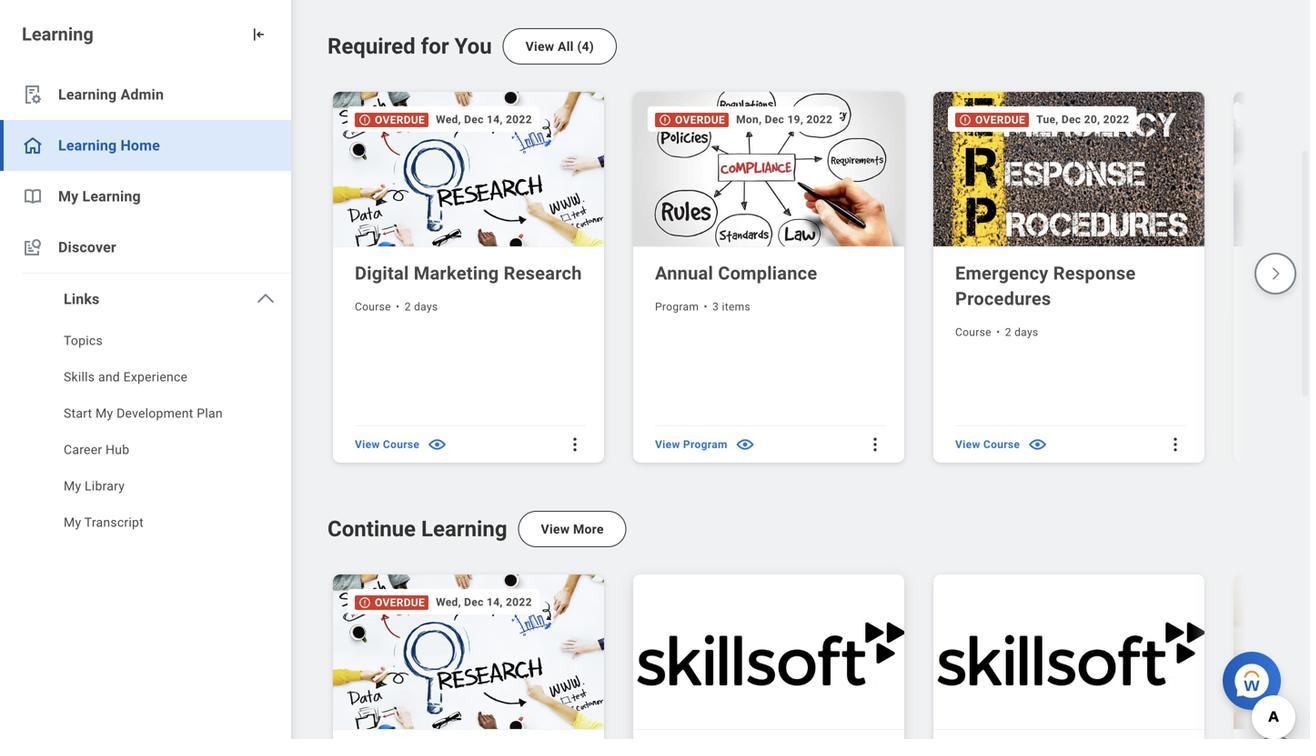 Task type: vqa. For each thing, say whether or not it's contained in the screenshot.


Task type: describe. For each thing, give the bounding box(es) containing it.
experience
[[123, 370, 188, 385]]

compliance
[[718, 263, 818, 284]]

achieving customer-centric design with user personas image
[[633, 575, 908, 731]]

2022 for compliance
[[807, 113, 833, 126]]

skills and experience
[[64, 370, 188, 385]]

career
[[64, 443, 102, 458]]

days for digital
[[414, 301, 438, 313]]

digital
[[355, 263, 409, 284]]

list containing wed, dec 14, 2022
[[328, 570, 1311, 740]]

view all (4) button
[[503, 28, 617, 65]]

learning down visible image
[[421, 517, 507, 542]]

acting decisively image
[[934, 575, 1209, 731]]

tue,
[[1037, 113, 1059, 126]]

response
[[1054, 263, 1136, 284]]

my transcript link
[[0, 507, 291, 543]]

my transcript
[[64, 516, 144, 531]]

learning home link
[[0, 120, 291, 171]]

1 14, from the top
[[487, 113, 503, 126]]

learning for learning home
[[58, 137, 117, 154]]

related actions vertical image for procedures
[[1167, 436, 1185, 454]]

career hub
[[64, 443, 130, 458]]

2 digital marketing research image from the top
[[333, 575, 608, 731]]

home image
[[22, 135, 44, 157]]

my library
[[64, 479, 125, 494]]

learning down "learning home"
[[82, 188, 141, 205]]

links
[[64, 291, 100, 308]]

related actions vertical image for research
[[566, 436, 584, 454]]

marketing
[[414, 263, 499, 284]]

wed, for exclamation circle image corresponding to wed, dec 14, 2022
[[436, 597, 461, 609]]

exclamation circle image for wed, dec 14, 2022
[[359, 597, 371, 610]]

links button
[[0, 274, 291, 325]]

my library link
[[0, 471, 291, 507]]

digital marketing research link
[[355, 261, 586, 287]]

learning admin link
[[0, 69, 291, 120]]

19,
[[788, 113, 804, 126]]

start my development plan link
[[0, 398, 291, 434]]

overdue for digital
[[375, 114, 425, 126]]

skills and experience link
[[0, 361, 291, 398]]

2022 down view more button
[[506, 597, 532, 609]]

and
[[98, 370, 120, 385]]

chevron right image
[[1268, 266, 1284, 282]]

emergency
[[956, 263, 1049, 284]]

2 wed, dec 14, 2022 from the top
[[436, 597, 532, 609]]

digital marketing research
[[355, 263, 582, 284]]

(4)
[[577, 39, 594, 54]]

1 vertical spatial program
[[683, 439, 728, 451]]

admin
[[121, 86, 164, 103]]

1 digital marketing research image from the top
[[333, 92, 608, 247]]

mon,
[[736, 113, 762, 126]]

view for digital marketing research
[[355, 439, 380, 451]]

view course for emergency response procedures
[[956, 439, 1021, 451]]

overdue for annual
[[675, 114, 726, 126]]

view program
[[655, 439, 728, 451]]

items
[[722, 301, 751, 313]]

learning for learning
[[22, 24, 94, 45]]

exclamation circle image for digital marketing research
[[359, 114, 371, 126]]

you
[[455, 33, 492, 59]]

dec for response
[[1062, 113, 1082, 126]]

learning admin
[[58, 86, 164, 103]]

learning home
[[58, 137, 160, 154]]

view more
[[541, 522, 604, 537]]

digital marketing image
[[1234, 575, 1311, 731]]

tue, dec 20, 2022
[[1037, 113, 1130, 126]]

annual compliance link
[[655, 261, 887, 287]]

emergency response procedures link
[[956, 261, 1187, 312]]

2 for digital
[[405, 301, 411, 313]]

start my development plan
[[64, 406, 223, 421]]

topics link
[[0, 325, 291, 361]]

0 vertical spatial program
[[655, 301, 699, 313]]

view inside 'button'
[[526, 39, 555, 54]]

visible image for compliance
[[735, 435, 756, 455]]

workpl
[[1256, 263, 1311, 310]]

research
[[504, 263, 582, 284]]

2022 for response
[[1104, 113, 1130, 126]]

my for my learning
[[58, 188, 79, 205]]

view course for digital marketing research
[[355, 439, 420, 451]]

development
[[117, 406, 193, 421]]

2 for emergency
[[1006, 326, 1012, 339]]

book open image
[[22, 186, 44, 208]]

dec for marketing
[[464, 113, 484, 126]]

view for emergency response procedures
[[956, 439, 981, 451]]

my learning
[[58, 188, 141, 205]]



Task type: locate. For each thing, give the bounding box(es) containing it.
2 days for emergency
[[1006, 326, 1039, 339]]

0 vertical spatial days
[[414, 301, 438, 313]]

for
[[421, 33, 449, 59]]

0 horizontal spatial exclamation circle image
[[359, 114, 371, 126]]

view course
[[355, 439, 420, 451], [956, 439, 1021, 451]]

next item, continue learning image
[[1255, 736, 1297, 740]]

0 horizontal spatial exclamation circle image
[[359, 597, 371, 610]]

exclamation circle image left mon,
[[659, 114, 672, 126]]

1 horizontal spatial related actions vertical image
[[867, 436, 885, 454]]

exclamation circle image for emergency response procedures
[[959, 114, 972, 126]]

my left library
[[64, 479, 81, 494]]

my for my transcript
[[64, 516, 81, 531]]

2 visible image from the left
[[1028, 435, 1049, 455]]

2 days for digital
[[405, 301, 438, 313]]

2022 right the 20,
[[1104, 113, 1130, 126]]

list containing topics
[[0, 325, 291, 543]]

0 vertical spatial exclamation circle image
[[659, 114, 672, 126]]

required
[[328, 33, 416, 59]]

related actions vertical image
[[566, 436, 584, 454], [867, 436, 885, 454], [1167, 436, 1185, 454]]

mon, dec 19, 2022
[[736, 113, 833, 126]]

career hub link
[[0, 434, 291, 471]]

learning left admin
[[58, 86, 117, 103]]

2 14, from the top
[[487, 597, 503, 609]]

overdue left the tue,
[[976, 114, 1026, 126]]

workpl link
[[1256, 261, 1311, 312]]

transcript
[[84, 516, 144, 531]]

2022 right 19,
[[807, 113, 833, 126]]

1 vertical spatial 14,
[[487, 597, 503, 609]]

1 horizontal spatial view course
[[956, 439, 1021, 451]]

exclamation circle image down required
[[359, 114, 371, 126]]

2 down digital
[[405, 301, 411, 313]]

1 visible image from the left
[[735, 435, 756, 455]]

start
[[64, 406, 92, 421]]

learning inside 'link'
[[58, 137, 117, 154]]

skills
[[64, 370, 95, 385]]

1 vertical spatial 2
[[1006, 326, 1012, 339]]

days
[[414, 301, 438, 313], [1015, 326, 1039, 339]]

2022 down view all (4)
[[506, 113, 532, 126]]

1 vertical spatial wed,
[[436, 597, 461, 609]]

3 items
[[713, 301, 751, 313]]

overdue
[[375, 114, 425, 126], [675, 114, 726, 126], [976, 114, 1026, 126], [375, 597, 425, 610]]

0 horizontal spatial visible image
[[735, 435, 756, 455]]

2 days
[[405, 301, 438, 313], [1006, 326, 1039, 339]]

0 vertical spatial 2 days
[[405, 301, 438, 313]]

library
[[85, 479, 125, 494]]

home
[[121, 137, 160, 154]]

1 horizontal spatial visible image
[[1028, 435, 1049, 455]]

days down marketing
[[414, 301, 438, 313]]

hub
[[106, 443, 130, 458]]

1 related actions vertical image from the left
[[566, 436, 584, 454]]

0 vertical spatial 14,
[[487, 113, 503, 126]]

0 horizontal spatial days
[[414, 301, 438, 313]]

digital marketing research image
[[333, 92, 608, 247], [333, 575, 608, 731]]

my right start
[[96, 406, 113, 421]]

emergency response procedures image
[[934, 92, 1209, 247]]

0 vertical spatial wed,
[[436, 113, 461, 126]]

overdue down continue learning
[[375, 597, 425, 610]]

wed, down continue learning
[[436, 597, 461, 609]]

report parameter image
[[22, 84, 44, 106]]

exclamation circle image for mon, dec 19, 2022
[[659, 114, 672, 126]]

3 related actions vertical image from the left
[[1167, 436, 1185, 454]]

2022 for marketing
[[506, 113, 532, 126]]

0 vertical spatial wed, dec 14, 2022
[[436, 113, 532, 126]]

0 vertical spatial digital marketing research image
[[333, 92, 608, 247]]

2 days down marketing
[[405, 301, 438, 313]]

program
[[655, 301, 699, 313], [683, 439, 728, 451]]

learning up the report parameter image
[[22, 24, 94, 45]]

view more button
[[518, 512, 627, 548]]

dec
[[464, 113, 484, 126], [765, 113, 785, 126], [1062, 113, 1082, 126], [464, 597, 484, 609]]

exclamation circle image left the tue,
[[959, 114, 972, 126]]

1 vertical spatial wed, dec 14, 2022
[[436, 597, 532, 609]]

2 view course from the left
[[956, 439, 1021, 451]]

visible image for response
[[1028, 435, 1049, 455]]

course
[[355, 301, 391, 313], [956, 326, 992, 339], [383, 439, 420, 451], [984, 439, 1021, 451]]

overdue down required for you
[[375, 114, 425, 126]]

topics
[[64, 334, 103, 349]]

visible image
[[735, 435, 756, 455], [1028, 435, 1049, 455]]

1 vertical spatial days
[[1015, 326, 1039, 339]]

0 horizontal spatial view course
[[355, 439, 420, 451]]

procedures
[[956, 288, 1052, 310]]

discover
[[58, 239, 116, 256]]

view for annual compliance
[[655, 439, 680, 451]]

view inside button
[[541, 522, 570, 537]]

1 vertical spatial digital marketing research image
[[333, 575, 608, 731]]

annual compliance
[[655, 263, 818, 284]]

list containing digital marketing research
[[328, 86, 1311, 468]]

continue learning
[[328, 517, 507, 542]]

1 vertical spatial 2 days
[[1006, 326, 1039, 339]]

1 view course from the left
[[355, 439, 420, 451]]

my
[[58, 188, 79, 205], [96, 406, 113, 421], [64, 479, 81, 494], [64, 516, 81, 531]]

1 exclamation circle image from the left
[[359, 114, 371, 126]]

exclamation circle image
[[659, 114, 672, 126], [359, 597, 371, 610]]

days down procedures
[[1015, 326, 1039, 339]]

2
[[405, 301, 411, 313], [1006, 326, 1012, 339]]

2 related actions vertical image from the left
[[867, 436, 885, 454]]

overdue left mon,
[[675, 114, 726, 126]]

learning
[[22, 24, 94, 45], [58, 86, 117, 103], [58, 137, 117, 154], [82, 188, 141, 205], [421, 517, 507, 542]]

all
[[558, 39, 574, 54]]

wed, down for
[[436, 113, 461, 126]]

transformation import image
[[249, 25, 268, 44]]

view all (4)
[[526, 39, 594, 54]]

annual compliance image
[[633, 92, 908, 247]]

my right book open image
[[58, 188, 79, 205]]

2 horizontal spatial related actions vertical image
[[1167, 436, 1185, 454]]

1 horizontal spatial exclamation circle image
[[959, 114, 972, 126]]

0 vertical spatial 2
[[405, 301, 411, 313]]

0 horizontal spatial 2
[[405, 301, 411, 313]]

exclamation circle image
[[359, 114, 371, 126], [959, 114, 972, 126]]

more
[[573, 522, 604, 537]]

days for emergency
[[1015, 326, 1039, 339]]

2 wed, from the top
[[436, 597, 461, 609]]

2 exclamation circle image from the left
[[959, 114, 972, 126]]

overdue for emergency
[[976, 114, 1026, 126]]

annual
[[655, 263, 714, 284]]

required for you
[[328, 33, 492, 59]]

exclamation circle image down continue
[[359, 597, 371, 610]]

dec for compliance
[[765, 113, 785, 126]]

my inside "link"
[[64, 516, 81, 531]]

continue
[[328, 517, 416, 542]]

emergency response procedures
[[956, 263, 1136, 310]]

wed, dec 14, 2022
[[436, 113, 532, 126], [436, 597, 532, 609]]

my learning link
[[0, 171, 291, 222]]

wed, for exclamation circle icon corresponding to digital marketing research
[[436, 113, 461, 126]]

1 wed, dec 14, 2022 from the top
[[436, 113, 532, 126]]

view
[[526, 39, 555, 54], [355, 439, 380, 451], [655, 439, 680, 451], [956, 439, 981, 451], [541, 522, 570, 537]]

0 horizontal spatial 2 days
[[405, 301, 438, 313]]

2 down procedures
[[1006, 326, 1012, 339]]

discover link
[[0, 222, 291, 273]]

learning up my learning
[[58, 137, 117, 154]]

1 wed, from the top
[[436, 113, 461, 126]]

0 horizontal spatial related actions vertical image
[[566, 436, 584, 454]]

1 horizontal spatial 2 days
[[1006, 326, 1039, 339]]

list
[[0, 69, 291, 543], [328, 86, 1311, 468], [0, 325, 291, 543], [328, 570, 1311, 740]]

list containing learning admin
[[0, 69, 291, 543]]

learning for learning admin
[[58, 86, 117, 103]]

my for my library
[[64, 479, 81, 494]]

wed,
[[436, 113, 461, 126], [436, 597, 461, 609]]

workplace harassment & discrimination image
[[1234, 92, 1311, 247]]

1 vertical spatial exclamation circle image
[[359, 597, 371, 610]]

14,
[[487, 113, 503, 126], [487, 597, 503, 609]]

2022
[[506, 113, 532, 126], [807, 113, 833, 126], [1104, 113, 1130, 126], [506, 597, 532, 609]]

20,
[[1085, 113, 1101, 126]]

plan
[[197, 406, 223, 421]]

1 horizontal spatial 2
[[1006, 326, 1012, 339]]

my left transcript
[[64, 516, 81, 531]]

1 horizontal spatial exclamation circle image
[[659, 114, 672, 126]]

visible image
[[427, 435, 448, 455]]

2 days down procedures
[[1006, 326, 1039, 339]]

chevron up image
[[255, 289, 277, 310]]

3
[[713, 301, 719, 313]]

1 horizontal spatial days
[[1015, 326, 1039, 339]]



